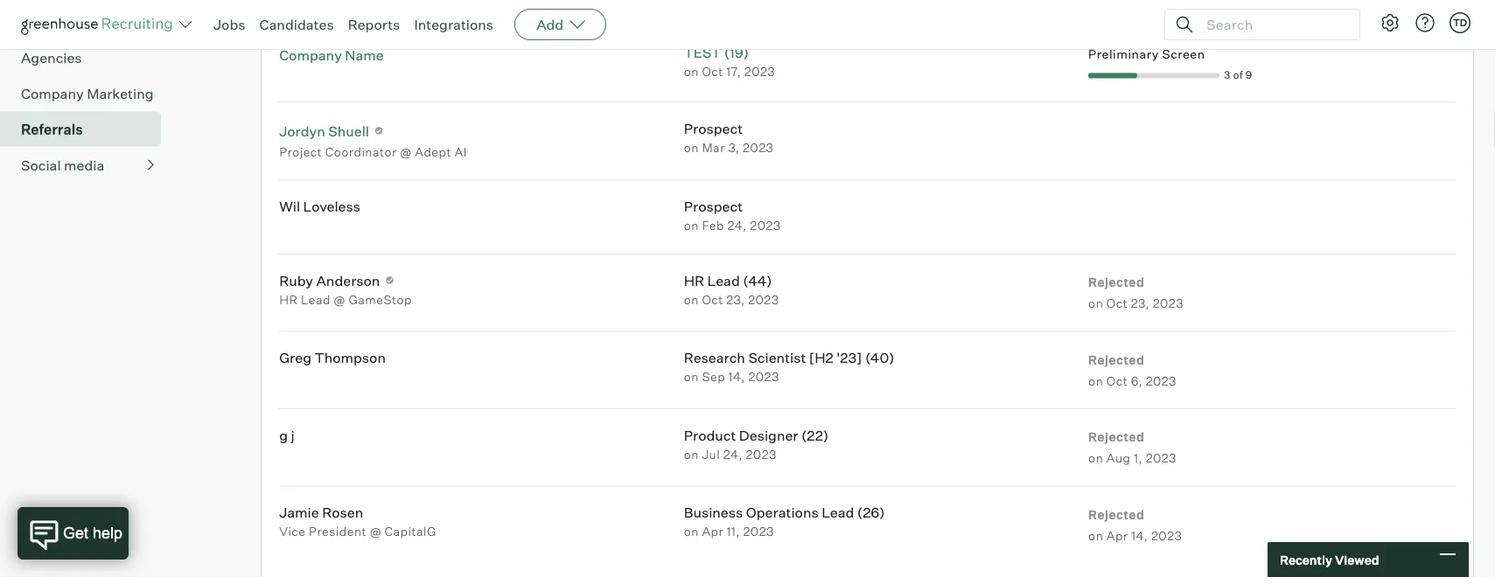 Task type: locate. For each thing, give the bounding box(es) containing it.
1 horizontal spatial company
[[279, 46, 342, 64]]

project
[[279, 145, 322, 160]]

rejected inside rejected on apr 14, 2023
[[1089, 508, 1145, 523]]

on inside rejected on aug 1, 2023
[[1089, 451, 1104, 466]]

2023 inside business operations lead (26) on apr 11, 2023
[[744, 525, 774, 540]]

feb
[[702, 218, 725, 234]]

2 vertical spatial @
[[370, 525, 382, 540]]

add
[[537, 16, 564, 33]]

on inside the prospect on mar 3, 2023
[[684, 140, 699, 155]]

project coordinator @ adept ai
[[279, 145, 467, 160]]

(19)
[[725, 44, 749, 61]]

hr
[[684, 272, 705, 290], [279, 292, 298, 308]]

apr inside business operations lead (26) on apr 11, 2023
[[702, 525, 724, 540]]

0 horizontal spatial @
[[334, 292, 346, 308]]

2 prospect from the top
[[684, 198, 743, 216]]

prospect for prospect on feb 24, 2023
[[684, 198, 743, 216]]

1 rejected from the top
[[1089, 275, 1145, 290]]

integrations
[[414, 16, 494, 33]]

@ left adept
[[400, 145, 412, 160]]

prospect inside the prospect on mar 3, 2023
[[684, 120, 743, 137]]

reports link
[[348, 16, 400, 33]]

0 vertical spatial lead
[[708, 272, 740, 290]]

1 horizontal spatial 14,
[[1132, 529, 1149, 544]]

oct down test (19) link
[[702, 64, 724, 79]]

on inside product designer (22) on jul 24, 2023
[[684, 447, 699, 463]]

1 vertical spatial @
[[334, 292, 346, 308]]

oct up rejected on oct 6, 2023
[[1107, 296, 1128, 311]]

research
[[684, 350, 746, 367]]

vice
[[279, 525, 306, 540]]

referrals
[[21, 121, 83, 138]]

agencies
[[21, 49, 82, 67]]

1 horizontal spatial hr
[[684, 272, 705, 290]]

2023
[[745, 64, 776, 79], [743, 140, 774, 155], [750, 218, 781, 234], [749, 292, 780, 308], [1153, 296, 1184, 311], [749, 370, 780, 385], [1146, 374, 1177, 389], [746, 447, 777, 463], [1146, 451, 1177, 466], [744, 525, 774, 540], [1152, 529, 1183, 544]]

lead down ruby anderson
[[301, 292, 331, 308]]

prospect
[[684, 120, 743, 137], [684, 198, 743, 216]]

(40)
[[866, 350, 895, 367]]

1 vertical spatial lead
[[301, 292, 331, 308]]

1 prospect from the top
[[684, 120, 743, 137]]

hr down feb
[[684, 272, 705, 290]]

td
[[1454, 17, 1468, 28]]

[h2
[[809, 350, 834, 367]]

1 vertical spatial 24,
[[724, 447, 743, 463]]

apr down aug
[[1107, 529, 1129, 544]]

loveless
[[303, 198, 361, 216]]

company for company marketing
[[21, 85, 84, 103]]

0 vertical spatial 14,
[[729, 370, 746, 385]]

oct
[[702, 64, 724, 79], [702, 292, 724, 308], [1107, 296, 1128, 311], [1107, 374, 1128, 389]]

1 horizontal spatial apr
[[1107, 529, 1129, 544]]

designer
[[739, 427, 799, 445]]

name
[[345, 46, 384, 64]]

company inside "link"
[[21, 85, 84, 103]]

2 vertical spatial lead
[[822, 505, 855, 522]]

14, down the 1,
[[1132, 529, 1149, 544]]

@ for hr lead (44)
[[334, 292, 346, 308]]

1 vertical spatial company
[[21, 85, 84, 103]]

lead for @
[[301, 292, 331, 308]]

rejected inside rejected on oct 23, 2023
[[1089, 275, 1145, 290]]

following image up gamestop
[[385, 276, 395, 286]]

company up referrals
[[21, 85, 84, 103]]

social
[[21, 157, 61, 174]]

2 horizontal spatial @
[[400, 145, 412, 160]]

24,
[[728, 218, 747, 234], [724, 447, 743, 463]]

oct left 6,
[[1107, 374, 1128, 389]]

td button
[[1447, 9, 1475, 37]]

1 horizontal spatial 23,
[[1131, 296, 1150, 311]]

23, up rejected on oct 6, 2023
[[1131, 296, 1150, 311]]

2 horizontal spatial lead
[[822, 505, 855, 522]]

1 vertical spatial following image
[[385, 276, 395, 286]]

on inside rejected on oct 23, 2023
[[1089, 296, 1104, 311]]

jordyn shuell link
[[279, 120, 369, 142]]

2 rejected from the top
[[1089, 353, 1145, 368]]

14, right sep
[[729, 370, 746, 385]]

shuell
[[328, 122, 369, 140]]

0 horizontal spatial 23,
[[727, 292, 745, 308]]

rejected for business operations lead (26)
[[1089, 508, 1145, 523]]

0 vertical spatial 24,
[[728, 218, 747, 234]]

research scientist [h2 '23] (40) on sep 14, 2023
[[684, 350, 895, 385]]

oct inside hr lead (44) on oct 23, 2023
[[702, 292, 724, 308]]

jul
[[702, 447, 720, 463]]

1 horizontal spatial lead
[[708, 272, 740, 290]]

media
[[64, 157, 104, 174]]

oct inside rejected on oct 23, 2023
[[1107, 296, 1128, 311]]

company name link
[[279, 44, 384, 66]]

2023 inside prospect on feb 24, 2023
[[750, 218, 781, 234]]

apr down business
[[702, 525, 724, 540]]

0 vertical spatial prospect
[[684, 120, 743, 137]]

0 vertical spatial @
[[400, 145, 412, 160]]

rejected inside rejected on aug 1, 2023
[[1089, 430, 1145, 446]]

'23]
[[837, 350, 863, 367]]

0 horizontal spatial hr
[[279, 292, 298, 308]]

prospect up feb
[[684, 198, 743, 216]]

3 rejected from the top
[[1089, 430, 1145, 446]]

company
[[279, 46, 342, 64], [21, 85, 84, 103]]

@
[[400, 145, 412, 160], [334, 292, 346, 308], [370, 525, 382, 540]]

rejected
[[1089, 275, 1145, 290], [1089, 353, 1145, 368], [1089, 430, 1145, 446], [1089, 508, 1145, 523]]

jamie
[[279, 505, 319, 522]]

2023 inside test (19) on oct 17, 2023
[[745, 64, 776, 79]]

lead
[[708, 272, 740, 290], [301, 292, 331, 308], [822, 505, 855, 522]]

1 vertical spatial prospect
[[684, 198, 743, 216]]

lead for (44)
[[708, 272, 740, 290]]

following image
[[374, 126, 384, 136], [385, 276, 395, 286]]

2023 inside the prospect on mar 3, 2023
[[743, 140, 774, 155]]

4 rejected from the top
[[1089, 508, 1145, 523]]

2023 inside research scientist [h2 '23] (40) on sep 14, 2023
[[749, 370, 780, 385]]

apr
[[702, 525, 724, 540], [1107, 529, 1129, 544]]

on
[[684, 64, 699, 79], [684, 140, 699, 155], [684, 218, 699, 234], [684, 292, 699, 308], [1089, 296, 1104, 311], [684, 370, 699, 385], [1089, 374, 1104, 389], [684, 447, 699, 463], [1089, 451, 1104, 466], [684, 525, 699, 540], [1089, 529, 1104, 544]]

3
[[1225, 68, 1231, 81]]

prospect on feb 24, 2023
[[684, 198, 781, 234]]

@ left 'capitalg'
[[370, 525, 382, 540]]

company name
[[279, 46, 384, 64]]

rejected on oct 6, 2023
[[1089, 353, 1177, 389]]

23, down (44)
[[727, 292, 745, 308]]

@ down anderson
[[334, 292, 346, 308]]

1 vertical spatial hr
[[279, 292, 298, 308]]

prospect on mar 3, 2023
[[684, 120, 774, 155]]

rejected for product designer (22)
[[1089, 430, 1145, 446]]

0 horizontal spatial company
[[21, 85, 84, 103]]

2023 inside product designer (22) on jul 24, 2023
[[746, 447, 777, 463]]

lead left (44)
[[708, 272, 740, 290]]

hr inside hr lead (44) on oct 23, 2023
[[684, 272, 705, 290]]

24, inside product designer (22) on jul 24, 2023
[[724, 447, 743, 463]]

hr for @
[[279, 292, 298, 308]]

24, right feb
[[728, 218, 747, 234]]

following image for prospect
[[374, 126, 384, 136]]

rejected inside rejected on oct 6, 2023
[[1089, 353, 1145, 368]]

1 horizontal spatial @
[[370, 525, 382, 540]]

1 vertical spatial 14,
[[1132, 529, 1149, 544]]

g j
[[279, 427, 295, 445]]

screen
[[1163, 47, 1206, 62]]

rejected for hr lead (44)
[[1089, 275, 1145, 290]]

0 vertical spatial company
[[279, 46, 342, 64]]

prospect inside prospect on feb 24, 2023
[[684, 198, 743, 216]]

ruby anderson
[[279, 272, 380, 290]]

0 vertical spatial following image
[[374, 126, 384, 136]]

24, right jul
[[724, 447, 743, 463]]

scientist
[[749, 350, 806, 367]]

referrals link
[[21, 119, 154, 140]]

14,
[[729, 370, 746, 385], [1132, 529, 1149, 544]]

test
[[684, 44, 721, 61]]

9
[[1246, 68, 1253, 81]]

company down candidates
[[279, 46, 342, 64]]

on inside test (19) on oct 17, 2023
[[684, 64, 699, 79]]

hr down "ruby"
[[279, 292, 298, 308]]

company marketing
[[21, 85, 154, 103]]

mar
[[702, 140, 725, 155]]

wil loveless
[[279, 198, 361, 216]]

prospect up mar
[[684, 120, 743, 137]]

oct up 'research' on the left bottom of the page
[[702, 292, 724, 308]]

1,
[[1134, 451, 1143, 466]]

coordinator
[[325, 145, 397, 160]]

lead left (26) in the right of the page
[[822, 505, 855, 522]]

lead inside hr lead (44) on oct 23, 2023
[[708, 272, 740, 290]]

24, inside prospect on feb 24, 2023
[[728, 218, 747, 234]]

recently viewed
[[1281, 553, 1380, 568]]

0 horizontal spatial 14,
[[729, 370, 746, 385]]

on inside rejected on oct 6, 2023
[[1089, 374, 1104, 389]]

0 horizontal spatial lead
[[301, 292, 331, 308]]

0 horizontal spatial apr
[[702, 525, 724, 540]]

following image up project coordinator @ adept ai
[[374, 126, 384, 136]]

0 vertical spatial hr
[[684, 272, 705, 290]]



Task type: describe. For each thing, give the bounding box(es) containing it.
on inside hr lead (44) on oct 23, 2023
[[684, 292, 699, 308]]

rejected on oct 23, 2023
[[1089, 275, 1184, 311]]

wil
[[279, 198, 300, 216]]

preliminary
[[1089, 47, 1160, 62]]

jamie rosen vice president @ capitalg
[[279, 505, 437, 540]]

17,
[[727, 64, 742, 79]]

ruby
[[279, 272, 313, 290]]

hr lead @ gamestop
[[279, 292, 412, 308]]

business operations lead (26) on apr 11, 2023
[[684, 505, 885, 540]]

test (19) link
[[684, 44, 749, 61]]

on inside research scientist [h2 '23] (40) on sep 14, 2023
[[684, 370, 699, 385]]

president
[[309, 525, 367, 540]]

23, inside rejected on oct 23, 2023
[[1131, 296, 1150, 311]]

product designer (22) on jul 24, 2023
[[684, 427, 829, 463]]

jobs
[[214, 16, 246, 33]]

stats link
[[21, 12, 154, 33]]

viewed
[[1336, 553, 1380, 568]]

jordyn
[[279, 122, 325, 140]]

sep
[[702, 370, 726, 385]]

greg
[[279, 350, 312, 367]]

rosen
[[322, 505, 363, 522]]

23, inside hr lead (44) on oct 23, 2023
[[727, 292, 745, 308]]

(26)
[[858, 505, 885, 522]]

of
[[1234, 68, 1244, 81]]

ai
[[455, 145, 467, 160]]

business
[[684, 505, 743, 522]]

greenhouse recruiting image
[[21, 14, 179, 35]]

social media
[[21, 157, 104, 174]]

hr lead (44) on oct 23, 2023
[[684, 272, 780, 308]]

anderson
[[316, 272, 380, 290]]

6,
[[1131, 374, 1143, 389]]

oct inside rejected on oct 6, 2023
[[1107, 374, 1128, 389]]

11,
[[727, 525, 740, 540]]

adept
[[415, 145, 452, 160]]

prospect for prospect on mar 3, 2023
[[684, 120, 743, 137]]

14, inside research scientist [h2 '23] (40) on sep 14, 2023
[[729, 370, 746, 385]]

14, inside rejected on apr 14, 2023
[[1132, 529, 1149, 544]]

marketing
[[87, 85, 154, 103]]

operations
[[746, 505, 819, 522]]

apr inside rejected on apr 14, 2023
[[1107, 529, 1129, 544]]

jordyn shuell
[[279, 122, 369, 140]]

lead inside business operations lead (26) on apr 11, 2023
[[822, 505, 855, 522]]

reports
[[348, 16, 400, 33]]

gamestop
[[349, 292, 412, 308]]

g
[[279, 427, 288, 445]]

@ for prospect
[[400, 145, 412, 160]]

integrations link
[[414, 16, 494, 33]]

agencies link
[[21, 47, 154, 68]]

(22)
[[802, 427, 829, 445]]

2023 inside hr lead (44) on oct 23, 2023
[[749, 292, 780, 308]]

social media link
[[21, 155, 154, 176]]

stats
[[21, 13, 55, 31]]

on inside prospect on feb 24, 2023
[[684, 218, 699, 234]]

hr for (44)
[[684, 272, 705, 290]]

jobs link
[[214, 16, 246, 33]]

2023 inside rejected on apr 14, 2023
[[1152, 529, 1183, 544]]

rejected on apr 14, 2023
[[1089, 508, 1183, 544]]

product
[[684, 427, 736, 445]]

3 of 9
[[1225, 68, 1253, 81]]

preliminary screen
[[1089, 47, 1206, 62]]

rejected for research scientist [h2 '23] (40)
[[1089, 353, 1145, 368]]

recently
[[1281, 553, 1333, 568]]

j
[[291, 427, 295, 445]]

oct inside test (19) on oct 17, 2023
[[702, 64, 724, 79]]

aug
[[1107, 451, 1131, 466]]

following image for hr lead (44)
[[385, 276, 395, 286]]

2023 inside rejected on aug 1, 2023
[[1146, 451, 1177, 466]]

2023 inside rejected on oct 23, 2023
[[1153, 296, 1184, 311]]

company for company name
[[279, 46, 342, 64]]

on inside rejected on apr 14, 2023
[[1089, 529, 1104, 544]]

rejected on aug 1, 2023
[[1089, 430, 1177, 466]]

3,
[[729, 140, 740, 155]]

@ inside the jamie rosen vice president @ capitalg
[[370, 525, 382, 540]]

test (19) on oct 17, 2023
[[684, 44, 776, 79]]

td button
[[1450, 12, 1471, 33]]

company marketing link
[[21, 83, 154, 104]]

add button
[[515, 9, 607, 40]]

2023 inside rejected on oct 6, 2023
[[1146, 374, 1177, 389]]

candidates
[[260, 16, 334, 33]]

configure image
[[1380, 12, 1401, 33]]

thompson
[[315, 350, 386, 367]]

greg thompson
[[279, 350, 386, 367]]

on inside business operations lead (26) on apr 11, 2023
[[684, 525, 699, 540]]

(44)
[[743, 272, 773, 290]]

capitalg
[[385, 525, 437, 540]]

Search text field
[[1203, 12, 1344, 37]]

candidates link
[[260, 16, 334, 33]]



Task type: vqa. For each thing, say whether or not it's contained in the screenshot.
3rd $0 from the bottom
no



